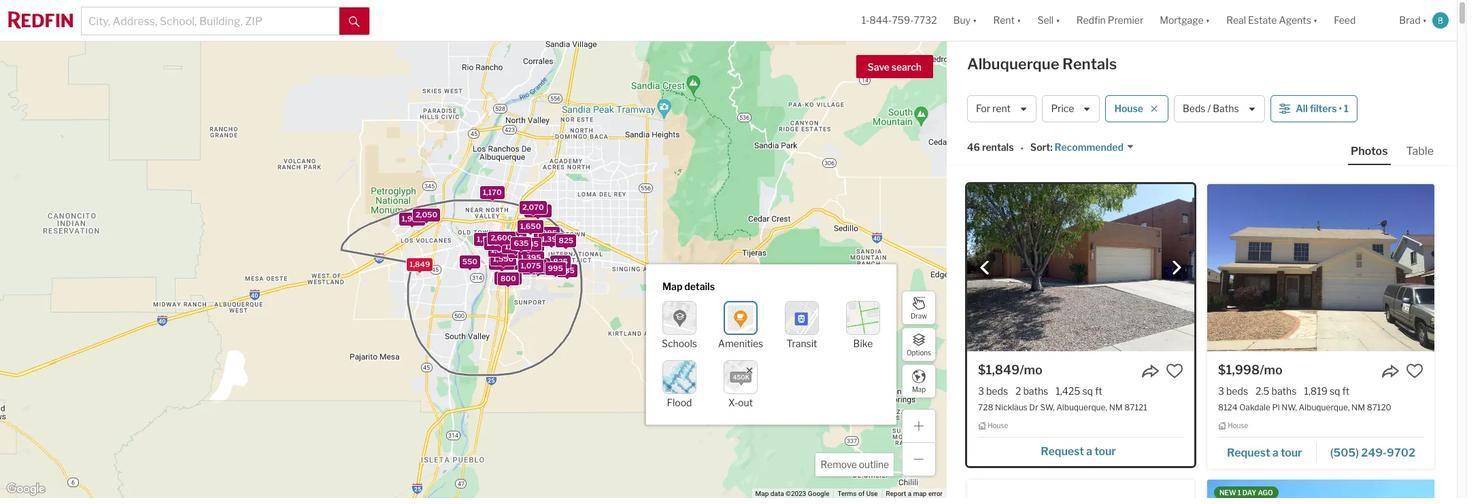 Task type: locate. For each thing, give the bounding box(es) containing it.
1,500 up 1,000
[[477, 235, 498, 244]]

transit
[[787, 338, 818, 350]]

$1,849
[[979, 363, 1020, 378]]

2 baths
[[1016, 386, 1049, 397]]

1 vertical spatial 995
[[548, 264, 563, 273]]

2 ft from the left
[[1343, 386, 1350, 397]]

mortgage ▾ button
[[1152, 0, 1219, 41]]

87120
[[1368, 403, 1392, 413]]

house left remove house icon
[[1115, 103, 1144, 115]]

map down options
[[913, 386, 926, 394]]

0 horizontal spatial 1
[[1238, 489, 1242, 497]]

0 vertical spatial 825
[[559, 236, 574, 246]]

1 horizontal spatial 3 beds
[[1219, 386, 1249, 397]]

▾ right buy
[[973, 15, 978, 26]]

request down 728 nicklaus dr sw, albuquerque, nm 87121
[[1041, 446, 1085, 459]]

remove outline
[[821, 459, 889, 471]]

1 sq from the left
[[1083, 386, 1094, 397]]

845
[[506, 240, 521, 249]]

out
[[738, 397, 753, 409]]

0 horizontal spatial request a tour
[[1041, 446, 1117, 459]]

2 3 from the left
[[1219, 386, 1225, 397]]

transit button
[[785, 301, 819, 350]]

1 beds from the left
[[987, 386, 1009, 397]]

dialog containing map details
[[647, 265, 897, 425]]

/
[[1208, 103, 1212, 115]]

825 right 1,285
[[559, 236, 574, 246]]

search
[[892, 61, 922, 73]]

0 horizontal spatial beds
[[987, 386, 1009, 397]]

$1,849 /mo
[[979, 363, 1043, 378]]

▾ right mortgage on the right top
[[1206, 15, 1211, 26]]

0 horizontal spatial /mo
[[1020, 363, 1043, 378]]

▾ right brad
[[1423, 15, 1428, 26]]

request a tour button up the "ago"
[[1219, 442, 1317, 463]]

970
[[532, 260, 547, 270]]

1,819 sq ft
[[1305, 386, 1350, 397]]

ft right 1,425
[[1096, 386, 1103, 397]]

•
[[1340, 103, 1343, 115], [1021, 143, 1024, 154]]

house down 728
[[988, 422, 1009, 430]]

request a tour up the "ago"
[[1228, 447, 1303, 460]]

• right the filters
[[1340, 103, 1343, 115]]

0 horizontal spatial 985
[[522, 241, 537, 251]]

map region
[[0, 0, 969, 499]]

1,000
[[491, 246, 512, 256]]

x-
[[729, 397, 738, 409]]

2 /mo from the left
[[1261, 363, 1283, 378]]

▾ for sell ▾
[[1056, 15, 1061, 26]]

1 horizontal spatial 985
[[560, 266, 575, 276]]

0 horizontal spatial map
[[663, 281, 683, 293]]

2,550 up 1,650
[[527, 207, 549, 216]]

1 3 beds from the left
[[979, 386, 1009, 397]]

price
[[1052, 103, 1075, 115]]

a up the "ago"
[[1273, 447, 1279, 460]]

remove outline button
[[816, 454, 894, 477]]

0 horizontal spatial nm
[[1110, 403, 1123, 413]]

map left data
[[756, 491, 769, 498]]

▾ for buy ▾
[[973, 15, 978, 26]]

1 horizontal spatial 2,550
[[527, 207, 549, 216]]

2 units
[[487, 239, 512, 249], [526, 263, 551, 273]]

rentals
[[1063, 55, 1118, 73]]

1-
[[862, 15, 870, 26]]

850
[[520, 253, 536, 262]]

46
[[968, 142, 981, 153]]

1,020
[[511, 247, 531, 257]]

rent ▾ button
[[986, 0, 1030, 41]]

0 horizontal spatial 3 beds
[[979, 386, 1009, 397]]

$1,998 /mo
[[1219, 363, 1283, 378]]

0 horizontal spatial ft
[[1096, 386, 1103, 397]]

beds for $1,849
[[987, 386, 1009, 397]]

/mo up 2 baths
[[1020, 363, 1043, 378]]

3 ▾ from the left
[[1056, 15, 1061, 26]]

0 vertical spatial 1
[[1345, 103, 1349, 115]]

1 inside button
[[1345, 103, 1349, 115]]

sort :
[[1031, 142, 1053, 153]]

nm for $1,849 /mo
[[1110, 403, 1123, 413]]

recommended
[[1055, 142, 1124, 153]]

error
[[929, 491, 943, 498]]

draw
[[911, 312, 928, 320]]

1,395
[[542, 235, 562, 244], [521, 253, 541, 262]]

0 vertical spatial •
[[1340, 103, 1343, 115]]

2 ▾ from the left
[[1017, 15, 1022, 26]]

/mo
[[1020, 363, 1043, 378], [1261, 363, 1283, 378]]

1 horizontal spatial 2
[[526, 263, 530, 273]]

1,425 sq ft
[[1056, 386, 1103, 397]]

map inside map "button"
[[913, 386, 926, 394]]

• left the sort
[[1021, 143, 1024, 154]]

1 horizontal spatial beds
[[1227, 386, 1249, 397]]

map for map
[[913, 386, 926, 394]]

2.5
[[1256, 386, 1270, 397]]

dialog
[[647, 265, 897, 425]]

0 vertical spatial 2,550
[[527, 207, 549, 216]]

units
[[493, 239, 512, 249], [532, 263, 551, 273]]

1 horizontal spatial 995
[[548, 264, 563, 273]]

1 horizontal spatial sq
[[1330, 386, 1341, 397]]

2,050
[[416, 210, 438, 220]]

schools button
[[662, 301, 698, 350]]

1 horizontal spatial request
[[1228, 447, 1271, 460]]

2 up nicklaus at bottom
[[1016, 386, 1022, 397]]

map data ©2023 google
[[756, 491, 830, 498]]

0 horizontal spatial •
[[1021, 143, 1024, 154]]

real estate agents ▾ button
[[1219, 0, 1327, 41]]

report a map error link
[[886, 491, 943, 498]]

1 horizontal spatial /mo
[[1261, 363, 1283, 378]]

1 /mo from the left
[[1020, 363, 1043, 378]]

/mo up 2.5 baths at the right bottom of page
[[1261, 363, 1283, 378]]

825
[[559, 236, 574, 246], [553, 257, 568, 266]]

1 horizontal spatial map
[[756, 491, 769, 498]]

0 vertical spatial 995
[[509, 233, 524, 243]]

tour down 728 nicklaus dr sw, albuquerque, nm 87121
[[1095, 446, 1117, 459]]

2 horizontal spatial map
[[913, 386, 926, 394]]

ft right "1,819"
[[1343, 386, 1350, 397]]

albuquerque, down 1,425 sq ft
[[1057, 403, 1108, 413]]

3 beds for $1,998 /mo
[[1219, 386, 1249, 397]]

x-out
[[729, 397, 753, 409]]

/mo for $1,998
[[1261, 363, 1283, 378]]

2,550 down 1,100
[[498, 274, 519, 283]]

1-844-759-7732
[[862, 15, 938, 26]]

request a tour down 728 nicklaus dr sw, albuquerque, nm 87121
[[1041, 446, 1117, 459]]

1 horizontal spatial 2 units
[[526, 263, 551, 273]]

tour down nw,
[[1281, 447, 1303, 460]]

pl
[[1273, 403, 1281, 413]]

1,195
[[529, 261, 548, 271]]

a down 728 nicklaus dr sw, albuquerque, nm 87121
[[1087, 446, 1093, 459]]

baths up nw,
[[1272, 386, 1297, 397]]

2 sq from the left
[[1330, 386, 1341, 397]]

1 horizontal spatial ft
[[1343, 386, 1350, 397]]

1 ▾ from the left
[[973, 15, 978, 26]]

1 horizontal spatial albuquerque,
[[1300, 403, 1351, 413]]

0 horizontal spatial 995
[[509, 233, 524, 243]]

1 vertical spatial 1,395
[[521, 253, 541, 262]]

1 vertical spatial 2,550
[[498, 274, 519, 283]]

• for 46 rentals •
[[1021, 143, 1024, 154]]

nm left 87121
[[1110, 403, 1123, 413]]

▾ right agents
[[1314, 15, 1318, 26]]

of
[[859, 491, 865, 498]]

1,500 down 2,400
[[491, 246, 512, 255]]

• inside 46 rentals •
[[1021, 143, 1024, 154]]

buy ▾ button
[[946, 0, 986, 41]]

request
[[1041, 446, 1085, 459], [1228, 447, 1271, 460]]

3 up 728
[[979, 386, 985, 397]]

0 horizontal spatial sq
[[1083, 386, 1094, 397]]

0 horizontal spatial tour
[[1095, 446, 1117, 459]]

1 vertical spatial •
[[1021, 143, 1024, 154]]

request a tour button down 728 nicklaus dr sw, albuquerque, nm 87121
[[979, 441, 1184, 461]]

4 ▾ from the left
[[1206, 15, 1211, 26]]

1 horizontal spatial 3
[[1219, 386, 1225, 397]]

photo of 8124 oakdale pl nw, albuquerque, nm 87120 image
[[1208, 184, 1435, 352]]

0 vertical spatial 2
[[487, 239, 492, 249]]

0 vertical spatial units
[[493, 239, 512, 249]]

1 horizontal spatial request a tour
[[1228, 447, 1303, 460]]

6 ▾ from the left
[[1423, 15, 1428, 26]]

0 vertical spatial 985
[[522, 241, 537, 251]]

request up day
[[1228, 447, 1271, 460]]

save search
[[868, 61, 922, 73]]

▾ right sell
[[1056, 15, 1061, 26]]

table
[[1407, 145, 1435, 158]]

1 horizontal spatial baths
[[1272, 386, 1297, 397]]

2 horizontal spatial 2
[[1016, 386, 1022, 397]]

albuquerque, for $1,998 /mo
[[1300, 403, 1351, 413]]

2 vertical spatial 2
[[1016, 386, 1022, 397]]

625
[[521, 239, 536, 249]]

2 down "850"
[[526, 263, 530, 273]]

▾ right rent
[[1017, 15, 1022, 26]]

1 nm from the left
[[1110, 403, 1123, 413]]

map
[[914, 491, 927, 498]]

baths up dr
[[1024, 386, 1049, 397]]

3 beds
[[979, 386, 1009, 397], [1219, 386, 1249, 397]]

nm
[[1110, 403, 1123, 413], [1352, 403, 1366, 413]]

995
[[509, 233, 524, 243], [548, 264, 563, 273]]

2 nm from the left
[[1352, 403, 1366, 413]]

new 1 day ago
[[1220, 489, 1274, 497]]

249-
[[1362, 447, 1388, 460]]

albuquerque, for $1,849 /mo
[[1057, 403, 1108, 413]]

2 left 2,400
[[487, 239, 492, 249]]

a left map
[[908, 491, 912, 498]]

house down 8124
[[1228, 422, 1249, 430]]

1 baths from the left
[[1024, 386, 1049, 397]]

0 horizontal spatial 2 units
[[487, 239, 512, 249]]

1 horizontal spatial nm
[[1352, 403, 1366, 413]]

1,849
[[410, 260, 430, 269]]

1 right the filters
[[1345, 103, 1349, 115]]

1 horizontal spatial 1
[[1345, 103, 1349, 115]]

favorite button checkbox
[[1166, 363, 1184, 380]]

bike
[[854, 338, 873, 350]]

0 vertical spatial 1,395
[[542, 235, 562, 244]]

• inside button
[[1340, 103, 1343, 115]]

2 beds from the left
[[1227, 386, 1249, 397]]

baths
[[1024, 386, 1049, 397], [1272, 386, 1297, 397]]

1 left day
[[1238, 489, 1242, 497]]

day
[[1243, 489, 1257, 497]]

1 horizontal spatial house
[[1115, 103, 1144, 115]]

beds up 728
[[987, 386, 1009, 397]]

1 vertical spatial map
[[913, 386, 926, 394]]

1 albuquerque, from the left
[[1057, 403, 1108, 413]]

3 beds up 8124
[[1219, 386, 1249, 397]]

1 ft from the left
[[1096, 386, 1103, 397]]

0 horizontal spatial 3
[[979, 386, 985, 397]]

nm left the 87120
[[1352, 403, 1366, 413]]

2 vertical spatial map
[[756, 491, 769, 498]]

0 horizontal spatial house
[[988, 422, 1009, 430]]

for
[[977, 103, 991, 115]]

1,285
[[537, 229, 557, 239]]

2 horizontal spatial house
[[1228, 422, 1249, 430]]

1 horizontal spatial units
[[532, 263, 551, 273]]

flood
[[667, 397, 692, 409]]

0 vertical spatial 1,500
[[477, 235, 498, 244]]

details
[[685, 281, 715, 293]]

2 3 beds from the left
[[1219, 386, 1249, 397]]

terms of use
[[838, 491, 878, 498]]

house
[[1115, 103, 1144, 115], [988, 422, 1009, 430], [1228, 422, 1249, 430]]

825 right the 970
[[553, 257, 568, 266]]

2 albuquerque, from the left
[[1300, 403, 1351, 413]]

rent
[[993, 103, 1011, 115]]

map inside dialog
[[663, 281, 683, 293]]

2 baths from the left
[[1272, 386, 1297, 397]]

1,500
[[477, 235, 498, 244], [491, 246, 512, 255]]

albuquerque,
[[1057, 403, 1108, 413], [1300, 403, 1351, 413]]

buy ▾
[[954, 15, 978, 26]]

7732
[[914, 15, 938, 26]]

map left details
[[663, 281, 683, 293]]

0 vertical spatial 2 units
[[487, 239, 512, 249]]

985
[[522, 241, 537, 251], [560, 266, 575, 276]]

3 beds up 728
[[979, 386, 1009, 397]]

2,400
[[494, 234, 516, 243]]

baths for $1,998 /mo
[[1272, 386, 1297, 397]]

0 horizontal spatial 2,550
[[498, 274, 519, 283]]

3 up 8124
[[1219, 386, 1225, 397]]

sw,
[[1041, 403, 1055, 413]]

0 horizontal spatial albuquerque,
[[1057, 403, 1108, 413]]

1 vertical spatial units
[[532, 263, 551, 273]]

beds up 8124
[[1227, 386, 1249, 397]]

1 horizontal spatial •
[[1340, 103, 1343, 115]]

0 horizontal spatial baths
[[1024, 386, 1049, 397]]

save
[[868, 61, 890, 73]]

sq right 1,425
[[1083, 386, 1094, 397]]

house for $1,849 /mo
[[988, 422, 1009, 430]]

albuquerque, down 1,819 sq ft
[[1300, 403, 1351, 413]]

sq right "1,819"
[[1330, 386, 1341, 397]]

0 vertical spatial map
[[663, 281, 683, 293]]

house for $1,998 /mo
[[1228, 422, 1249, 430]]

1,450
[[505, 242, 526, 252]]

1 3 from the left
[[979, 386, 985, 397]]



Task type: vqa. For each thing, say whether or not it's contained in the screenshot.
AGO
yes



Task type: describe. For each thing, give the bounding box(es) containing it.
3 for $1,998 /mo
[[1219, 386, 1225, 397]]

• for all filters • 1
[[1340, 103, 1343, 115]]

635
[[514, 239, 529, 248]]

x-out button
[[724, 361, 758, 409]]

options
[[907, 349, 932, 357]]

real estate agents ▾
[[1227, 15, 1318, 26]]

City, Address, School, Building, ZIP search field
[[82, 7, 340, 35]]

brad
[[1400, 15, 1421, 26]]

new
[[1220, 489, 1237, 497]]

1,075
[[521, 262, 541, 271]]

844-
[[870, 15, 893, 26]]

request a tour for request a tour button to the right
[[1228, 447, 1303, 460]]

sell ▾
[[1038, 15, 1061, 26]]

options button
[[902, 328, 936, 362]]

price button
[[1043, 95, 1101, 122]]

remove
[[821, 459, 857, 471]]

bike button
[[847, 301, 881, 350]]

use
[[867, 491, 878, 498]]

sq for $1,998 /mo
[[1330, 386, 1341, 397]]

sell
[[1038, 15, 1054, 26]]

1 horizontal spatial a
[[1087, 446, 1093, 459]]

759-
[[892, 15, 914, 26]]

recommended button
[[1053, 141, 1135, 154]]

schools
[[662, 338, 698, 350]]

rent
[[994, 15, 1015, 26]]

all filters • 1 button
[[1271, 95, 1358, 122]]

redfin premier
[[1077, 15, 1144, 26]]

buy
[[954, 15, 971, 26]]

▾ for rent ▾
[[1017, 15, 1022, 26]]

google image
[[3, 481, 48, 499]]

87121
[[1125, 403, 1148, 413]]

save search button
[[857, 55, 934, 78]]

$1,998
[[1219, 363, 1261, 378]]

nm for $1,998 /mo
[[1352, 403, 1366, 413]]

real estate agents ▾ link
[[1227, 0, 1318, 41]]

728 nicklaus dr sw, albuquerque, nm 87121
[[979, 403, 1148, 413]]

premier
[[1108, 15, 1144, 26]]

filters
[[1311, 103, 1338, 115]]

0 horizontal spatial a
[[908, 491, 912, 498]]

2,600
[[491, 233, 513, 243]]

/mo for $1,849
[[1020, 363, 1043, 378]]

photo of 728 nicklaus dr sw, albuquerque, nm 87121 image
[[968, 184, 1195, 352]]

favorite button image
[[1407, 363, 1424, 380]]

1 vertical spatial 1
[[1238, 489, 1242, 497]]

all filters • 1
[[1297, 103, 1349, 115]]

0 horizontal spatial units
[[493, 239, 512, 249]]

(505)
[[1331, 447, 1360, 460]]

beds / baths
[[1184, 103, 1240, 115]]

next button image
[[1171, 261, 1184, 275]]

0 horizontal spatial 2
[[487, 239, 492, 249]]

house button
[[1106, 95, 1169, 122]]

report
[[886, 491, 907, 498]]

1 vertical spatial 2
[[526, 263, 530, 273]]

map for map details
[[663, 281, 683, 293]]

:
[[1051, 142, 1053, 153]]

map details
[[663, 281, 715, 293]]

975
[[529, 261, 544, 271]]

1,170
[[483, 188, 502, 197]]

0 horizontal spatial request
[[1041, 446, 1085, 459]]

all
[[1297, 103, 1309, 115]]

2 horizontal spatial a
[[1273, 447, 1279, 460]]

1 vertical spatial 1,500
[[491, 246, 512, 255]]

1,425
[[1056, 386, 1081, 397]]

1 vertical spatial 985
[[560, 266, 575, 276]]

user photo image
[[1433, 12, 1450, 29]]

map button
[[902, 365, 936, 399]]

house inside button
[[1115, 103, 1144, 115]]

(505) 249-9702 link
[[1317, 441, 1424, 464]]

2.5 baths
[[1256, 386, 1297, 397]]

1,095
[[527, 260, 548, 269]]

remove house image
[[1151, 105, 1159, 113]]

favorite button image
[[1166, 363, 1184, 380]]

for rent
[[977, 103, 1011, 115]]

0 horizontal spatial 1,395
[[521, 253, 541, 262]]

1 horizontal spatial 1,395
[[542, 235, 562, 244]]

▾ for mortgage ▾
[[1206, 15, 1211, 26]]

800
[[501, 274, 516, 284]]

beds / baths button
[[1175, 95, 1266, 122]]

baths for $1,849 /mo
[[1024, 386, 1049, 397]]

map for map data ©2023 google
[[756, 491, 769, 498]]

sq for $1,849 /mo
[[1083, 386, 1094, 397]]

sell ▾ button
[[1030, 0, 1069, 41]]

▾ for brad ▾
[[1423, 15, 1428, 26]]

redfin
[[1077, 15, 1106, 26]]

buy ▾ button
[[954, 0, 978, 41]]

redfin premier button
[[1069, 0, 1152, 41]]

previous button image
[[979, 261, 992, 275]]

amenities button
[[718, 301, 764, 350]]

submit search image
[[349, 16, 360, 27]]

beds for $1,998
[[1227, 386, 1249, 397]]

1 horizontal spatial request a tour button
[[1219, 442, 1317, 463]]

photo of 1720 rosewood ave nw, albuquerque, nm 87120 image
[[1208, 480, 1435, 499]]

1,595
[[521, 240, 542, 250]]

550
[[463, 257, 478, 266]]

1,998
[[402, 214, 423, 224]]

1,185
[[507, 242, 527, 252]]

1 vertical spatial 2 units
[[526, 263, 551, 273]]

1 horizontal spatial tour
[[1281, 447, 1303, 460]]

ft for $1,849 /mo
[[1096, 386, 1103, 397]]

oakdale
[[1240, 403, 1271, 413]]

request a tour for leftmost request a tour button
[[1041, 446, 1117, 459]]

3 beds for $1,849 /mo
[[979, 386, 1009, 397]]

photos button
[[1349, 144, 1404, 165]]

46 rentals •
[[968, 142, 1024, 154]]

favorite button checkbox
[[1407, 363, 1424, 380]]

950
[[549, 264, 564, 273]]

1 vertical spatial 825
[[553, 257, 568, 266]]

5 ▾ from the left
[[1314, 15, 1318, 26]]

beds
[[1184, 103, 1206, 115]]

terms of use link
[[838, 491, 878, 498]]

9702
[[1388, 447, 1416, 460]]

0 horizontal spatial request a tour button
[[979, 441, 1184, 461]]

outline
[[859, 459, 889, 471]]

ft for $1,998 /mo
[[1343, 386, 1350, 397]]

3 for $1,849 /mo
[[979, 386, 985, 397]]

albuquerque rentals
[[968, 55, 1118, 73]]

google
[[808, 491, 830, 498]]



